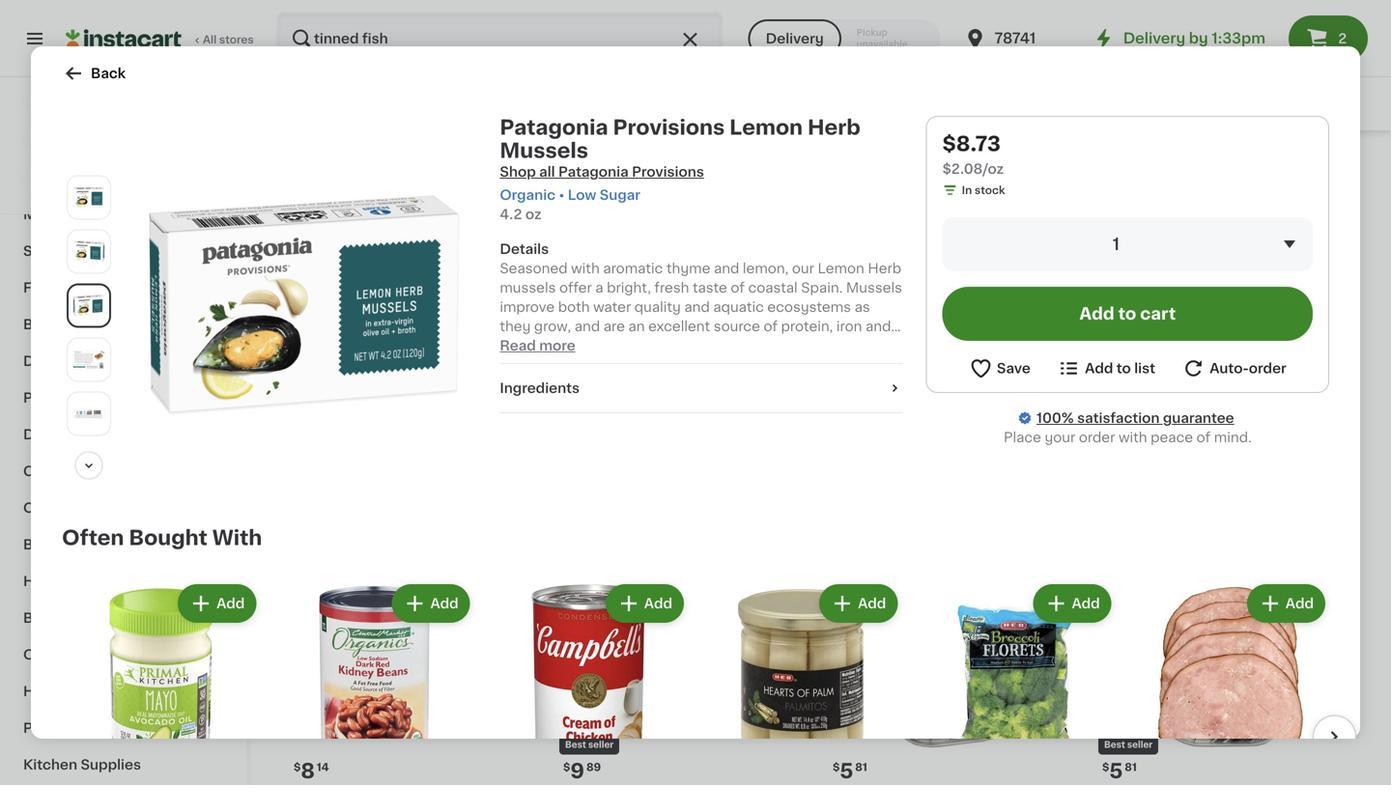 Task type: vqa. For each thing, say whether or not it's contained in the screenshot.
1st BUY
no



Task type: describe. For each thing, give the bounding box(es) containing it.
78741
[[995, 31, 1036, 45]]

product group containing 7
[[559, 108, 813, 466]]

grow,
[[534, 320, 571, 333]]

aromatic
[[603, 262, 663, 275]]

canned goods & soups
[[23, 501, 189, 515]]

1 horizontal spatial satisfaction
[[1077, 412, 1160, 425]]

$ inside $ 8 14
[[294, 762, 301, 773]]

product group containing patagonia provisions roasted garlic mackerel
[[829, 108, 1083, 449]]

breakfast
[[23, 538, 91, 552]]

1 vertical spatial of
[[764, 320, 778, 333]]

health
[[23, 685, 70, 698]]

place
[[1004, 431, 1041, 444]]

list
[[1134, 362, 1155, 375]]

delivery for delivery by 1:33pm
[[1123, 31, 1186, 45]]

dry goods & pasta link
[[12, 416, 235, 453]]

14
[[317, 762, 329, 773]]

low
[[568, 188, 596, 202]]

herb for patagonia provisions lemon herb mussels 4.2 oz
[[1293, 398, 1326, 411]]

back
[[91, 67, 126, 80]]

oils,
[[23, 648, 54, 662]]

enlarge frozen meals patagonia provisions lemon herb mussels hero (opens in a new tab) image
[[71, 180, 106, 215]]

prepare link
[[1314, 85, 1391, 123]]

satisfaction inside view pricing policy 100% satisfaction guarantee
[[81, 186, 146, 197]]

provisions for patagonia provisions lemon herb mussels 4.2 oz
[[1170, 398, 1239, 411]]

seller for 5
[[1127, 741, 1153, 750]]

fresh
[[654, 281, 689, 295]]

$8.73 $2.08/oz
[[943, 134, 1004, 176]]

& left candy
[[77, 244, 88, 258]]

ecosystems
[[767, 300, 851, 314]]

enlarge frozen meals patagonia provisions lemon herb mussels angle_back (opens in a new tab) image
[[71, 343, 106, 377]]

iron
[[837, 320, 862, 333]]

herb for patagonia provisions lemon herb mussels shop all patagonia provisions organic • low sugar 4.2 oz
[[808, 117, 861, 138]]

more
[[539, 339, 575, 353]]

a
[[595, 281, 603, 295]]

garlic
[[1034, 398, 1074, 411]]

pricing
[[94, 167, 133, 177]]

canned
[[23, 501, 78, 515]]

2 5 from the left
[[1109, 761, 1123, 782]]

1 $ 5 81 from the left
[[833, 761, 867, 782]]

are
[[604, 320, 625, 333]]

kitchen supplies
[[23, 758, 141, 772]]

roasted
[[973, 398, 1030, 411]]

in stock
[[962, 185, 1005, 196]]

save
[[997, 362, 1031, 375]]

bakery link
[[12, 306, 235, 343]]

deli link
[[12, 343, 235, 380]]

8 for $ 8 14
[[301, 761, 315, 782]]

add to list
[[1085, 362, 1155, 375]]

meat
[[23, 208, 59, 221]]

dairy & eggs
[[23, 134, 113, 148]]

read
[[500, 339, 536, 353]]

improve
[[500, 300, 555, 314]]

patagonia for patagonia provisions roasted garlic mackerel
[[829, 398, 897, 411]]

dry goods & pasta
[[23, 428, 155, 441]]

& left the 'soups'
[[131, 501, 142, 515]]

$ 7
[[563, 372, 583, 392]]

patagonia provisions roasted garlic mackerel button
[[829, 108, 1083, 449]]

personal care
[[23, 722, 121, 735]]

by
[[1189, 31, 1208, 45]]

baking essentials
[[23, 612, 146, 625]]

enlarge frozen meals patagonia provisions lemon herb mussels angle_top (opens in a new tab) image
[[71, 397, 106, 431]]

care for health care
[[73, 685, 106, 698]]

often
[[62, 528, 124, 548]]

water
[[593, 300, 631, 314]]

kitchen supplies link
[[12, 747, 235, 783]]

frozen link
[[12, 270, 235, 306]]

condiments & sauces
[[23, 465, 178, 478]]

view pricing policy 100% satisfaction guarantee
[[49, 167, 205, 197]]

seller for 9
[[588, 741, 614, 750]]

guarantee inside view pricing policy 100% satisfaction guarantee
[[149, 186, 205, 197]]

89
[[586, 762, 601, 773]]

candy
[[92, 244, 138, 258]]

condiments
[[23, 465, 109, 478]]

best seller for 5
[[1104, 741, 1153, 750]]

policy
[[135, 167, 169, 177]]

recommended searches element
[[267, 77, 1391, 130]]

aquatic
[[713, 300, 764, 314]]

ingredients button
[[500, 379, 903, 398]]

lemon for patagonia provisions lemon herb mussels 4.2 oz
[[1243, 398, 1289, 411]]

service type group
[[748, 19, 940, 58]]

patagonia for patagonia provisions smoked mackerel
[[290, 398, 358, 411]]

mackerel inside patagonia provisions roasted garlic mackerel
[[829, 417, 891, 431]]

dry
[[23, 428, 49, 441]]

1 vertical spatial 100%
[[1037, 412, 1074, 425]]

peace
[[1151, 431, 1193, 444]]

delivery button
[[748, 19, 841, 58]]

seasoned
[[500, 262, 568, 275]]

delivery by 1:33pm
[[1123, 31, 1266, 45]]

& right meat on the top left
[[62, 208, 74, 221]]

condiments & sauces link
[[12, 453, 235, 490]]

instacart logo image
[[66, 27, 182, 50]]

provisions
[[632, 165, 704, 179]]

& left sauces
[[112, 465, 124, 478]]

1 vertical spatial guarantee
[[1163, 412, 1234, 425]]

snacks & candy
[[23, 244, 138, 258]]

to for cart
[[1118, 306, 1136, 322]]

provisions for patagonia provisions lemon herb mussels shop all patagonia provisions organic • low sugar 4.2 oz
[[613, 117, 725, 138]]

seasoned with aromatic thyme and lemon, our lemon herb mussels offer a bright, fresh taste of coastal spain. mussels improve both water quality and aquatic ecosystems as they grow, and are an excellent source of protein, iron and vitamin b-12.*
[[500, 262, 902, 353]]

and up 12.*
[[575, 320, 600, 333]]

best for 5
[[1104, 741, 1125, 750]]

& left pasta
[[102, 428, 113, 441]]

provisions for patagonia provisions smoked mackerel
[[361, 398, 431, 411]]

seafood
[[77, 208, 135, 221]]

to for list
[[1117, 362, 1131, 375]]

100% inside view pricing policy 100% satisfaction guarantee
[[49, 186, 79, 197]]

$ 8 14
[[294, 761, 329, 782]]

4.2 inside patagonia provisions lemon herb mussels shop all patagonia provisions organic • low sugar 4.2 oz
[[500, 208, 522, 221]]

goods for dry
[[52, 428, 98, 441]]

enlarge frozen meals patagonia provisions lemon herb mussels angle_left (opens in a new tab) image
[[71, 234, 106, 269]]

produce link
[[12, 86, 235, 123]]

1 horizontal spatial with
[[1119, 431, 1147, 444]]

provisions for patagonia provisions roasted garlic mackerel
[[900, 398, 970, 411]]

73
[[1125, 373, 1139, 384]]

0 vertical spatial of
[[731, 281, 745, 295]]



Task type: locate. For each thing, give the bounding box(es) containing it.
1 horizontal spatial best seller
[[1104, 741, 1153, 750]]

1 horizontal spatial $ 5 81
[[1102, 761, 1137, 782]]

1 vertical spatial 8
[[301, 761, 315, 782]]

1 vertical spatial to
[[1117, 362, 1131, 375]]

& left eggs
[[64, 134, 75, 148]]

1 5 from the left
[[840, 761, 853, 782]]

shop
[[500, 165, 536, 179]]

oz inside patagonia provisions lemon herb mussels 4.2 oz
[[1119, 436, 1131, 446]]

and down as in the right top of the page
[[866, 320, 891, 333]]

snacks & candy link
[[12, 233, 235, 270]]

frozen
[[23, 281, 70, 295]]

1 vertical spatial goods
[[81, 501, 128, 515]]

offer
[[559, 281, 592, 295]]

and up the taste
[[714, 262, 739, 275]]

0 vertical spatial goods
[[52, 428, 98, 441]]

1 vertical spatial satisfaction
[[1077, 412, 1160, 425]]

0 vertical spatial herb
[[808, 117, 861, 138]]

100% satisfaction guarantee link
[[1037, 409, 1234, 428]]

0 horizontal spatial herb
[[808, 117, 861, 138]]

patagonia for patagonia provisions lemon herb mussels 4.2 oz
[[1098, 398, 1166, 411]]

1 vertical spatial herb
[[868, 262, 901, 275]]

$ inside $ 7
[[563, 373, 570, 384]]

lemon inside patagonia provisions lemon herb mussels 4.2 oz
[[1243, 398, 1289, 411]]

100% satisfaction guarantee
[[1037, 412, 1234, 425]]

to left cart
[[1118, 306, 1136, 322]]

patagonia up 100% satisfaction guarantee
[[1098, 398, 1166, 411]]

1 horizontal spatial mussels
[[846, 281, 902, 295]]

patagonia down $8.14 element
[[290, 398, 358, 411]]

add
[[500, 124, 528, 138], [770, 124, 798, 138], [1309, 124, 1337, 138], [1079, 306, 1115, 322], [1085, 362, 1113, 375], [217, 597, 245, 611], [430, 597, 459, 611], [644, 597, 672, 611], [858, 597, 886, 611], [1072, 597, 1100, 611], [1286, 597, 1314, 611]]

delivery left the by
[[1123, 31, 1186, 45]]

1 horizontal spatial oz
[[1119, 436, 1131, 446]]

herb inside patagonia provisions lemon herb mussels 4.2 oz
[[1293, 398, 1326, 411]]

1 horizontal spatial 5
[[1109, 761, 1123, 782]]

all stores
[[203, 34, 254, 45]]

view
[[66, 167, 92, 177]]

$8.73
[[943, 134, 1001, 154]]

deli
[[23, 355, 51, 368]]

of up aquatic
[[731, 281, 745, 295]]

0 horizontal spatial delivery
[[766, 32, 824, 45]]

0 horizontal spatial $ 5 81
[[833, 761, 867, 782]]

1 81 from the left
[[855, 762, 867, 773]]

stock
[[975, 185, 1005, 196]]

4.2 inside patagonia provisions lemon herb mussels 4.2 oz
[[1098, 436, 1116, 446]]

5
[[840, 761, 853, 782], [1109, 761, 1123, 782]]

2 vertical spatial lemon
[[1243, 398, 1289, 411]]

care inside 'link'
[[88, 722, 121, 735]]

4.2 up details
[[500, 208, 522, 221]]

lemon inside seasoned with aromatic thyme and lemon, our lemon herb mussels offer a bright, fresh taste of coastal spain. mussels improve both water quality and aquatic ecosystems as they grow, and are an excellent source of protein, iron and vitamin b-12.*
[[818, 262, 864, 275]]

order right your
[[1079, 431, 1115, 444]]

2 best seller from the left
[[1104, 741, 1153, 750]]

1 vertical spatial oz
[[1119, 436, 1131, 446]]

mussels inside patagonia provisions lemon herb mussels shop all patagonia provisions organic • low sugar 4.2 oz
[[500, 141, 588, 161]]

goods up "often"
[[81, 501, 128, 515]]

care
[[73, 685, 106, 698], [88, 722, 121, 735]]

enlarge frozen meals patagonia provisions lemon herb mussels angle_right (opens in a new tab) image
[[71, 288, 106, 323]]

central market logo image
[[105, 100, 142, 137]]

0 horizontal spatial order
[[1079, 431, 1115, 444]]

1 horizontal spatial 8
[[1109, 372, 1123, 392]]

of right source
[[764, 320, 778, 333]]

0 horizontal spatial organic
[[500, 188, 556, 202]]

sauces
[[127, 465, 178, 478]]

2 horizontal spatial of
[[1197, 431, 1211, 444]]

1 horizontal spatial seller
[[1127, 741, 1153, 750]]

mackerel inside patagonia provisions smoked mackerel
[[290, 417, 352, 431]]

1 horizontal spatial 81
[[1125, 762, 1137, 773]]

1 vertical spatial care
[[88, 722, 121, 735]]

0 horizontal spatial best
[[565, 741, 586, 750]]

0 vertical spatial organic
[[500, 188, 556, 202]]

1 best seller from the left
[[565, 741, 614, 750]]

provisions inside patagonia provisions lemon herb mussels 4.2 oz
[[1170, 398, 1239, 411]]

2 81 from the left
[[1125, 762, 1137, 773]]

they
[[500, 320, 531, 333]]

None search field
[[276, 12, 723, 66]]

lemon for patagonia provisions lemon herb mussels shop all patagonia provisions organic • low sugar 4.2 oz
[[730, 117, 803, 138]]

protein,
[[781, 320, 833, 333]]

kitchen
[[23, 758, 77, 772]]

0 vertical spatial 4.2
[[500, 208, 522, 221]]

lemon down the delivery button
[[730, 117, 803, 138]]

7
[[570, 372, 583, 392]]

0 vertical spatial oz
[[525, 208, 542, 221]]

and down the taste
[[684, 300, 710, 314]]

patagonia inside patagonia provisions roasted garlic mackerel
[[829, 398, 897, 411]]

patagonia up the all
[[500, 117, 608, 138]]

8 left the 73 on the top right of page
[[1109, 372, 1123, 392]]

read more
[[500, 339, 575, 353]]

all
[[203, 34, 217, 45]]

lemon
[[730, 117, 803, 138], [818, 262, 864, 275], [1243, 398, 1289, 411]]

1 horizontal spatial order
[[1249, 362, 1287, 375]]

prepared foods
[[23, 391, 134, 405]]

0 horizontal spatial best seller
[[565, 741, 614, 750]]

0 vertical spatial satisfaction
[[81, 186, 146, 197]]

1 horizontal spatial delivery
[[1123, 31, 1186, 45]]

100% down garlic on the bottom right of the page
[[1037, 412, 1074, 425]]

provisions up mind.
[[1170, 398, 1239, 411]]

1 horizontal spatial organic
[[1100, 351, 1144, 361]]

0 horizontal spatial 100%
[[49, 186, 79, 197]]

0 vertical spatial lemon
[[730, 117, 803, 138]]

frozen meals patagonia provisions lemon herb mussels angle_right image
[[131, 131, 477, 477]]

mussels for patagonia provisions lemon herb mussels shop all patagonia provisions organic • low sugar 4.2 oz
[[500, 141, 588, 161]]

0 vertical spatial order
[[1249, 362, 1287, 375]]

$8.14 element
[[290, 370, 544, 395]]

0 vertical spatial 100%
[[49, 186, 79, 197]]

0 vertical spatial 8
[[1109, 372, 1123, 392]]

0 horizontal spatial lemon
[[730, 117, 803, 138]]

mussels up "place your order with peace of mind."
[[1098, 417, 1155, 431]]

1 vertical spatial 4.2
[[1098, 436, 1116, 446]]

recipes link
[[12, 49, 235, 86]]

lemon inside patagonia provisions lemon herb mussels shop all patagonia provisions organic • low sugar 4.2 oz
[[730, 117, 803, 138]]

patagonia
[[558, 165, 629, 179]]

1 seller from the left
[[588, 741, 614, 750]]

0 horizontal spatial with
[[571, 262, 600, 275]]

herb inside patagonia provisions lemon herb mussels shop all patagonia provisions organic • low sugar 4.2 oz
[[808, 117, 861, 138]]

provisions inside patagonia provisions smoked mackerel
[[361, 398, 431, 411]]

delivery by 1:33pm link
[[1092, 27, 1266, 50]]

save button
[[969, 356, 1031, 381]]

guarantee down 'policy'
[[149, 186, 205, 197]]

your
[[1045, 431, 1076, 444]]

soups
[[146, 501, 189, 515]]

health care
[[23, 685, 106, 698]]

read more button
[[500, 336, 575, 356]]

provisions up provisions in the top of the page
[[613, 117, 725, 138]]

add to cart
[[1079, 306, 1176, 322]]

8 left 14
[[301, 761, 315, 782]]

with down 100% satisfaction guarantee
[[1119, 431, 1147, 444]]

provisions
[[613, 117, 725, 138], [361, 398, 431, 411], [900, 398, 970, 411], [1170, 398, 1239, 411]]

0 vertical spatial guarantee
[[149, 186, 205, 197]]

view pricing policy link
[[66, 164, 181, 180]]

8 for $ 8 73
[[1109, 372, 1123, 392]]

all
[[539, 165, 555, 179]]

organic down shop at the top
[[500, 188, 556, 202]]

mussels up as in the right top of the page
[[846, 281, 902, 295]]

all stores link
[[66, 12, 255, 66]]

prepared foods link
[[12, 380, 235, 416]]

78741 button
[[964, 12, 1080, 66]]

0 horizontal spatial mussels
[[500, 141, 588, 161]]

organic inside patagonia provisions lemon herb mussels shop all patagonia provisions organic • low sugar 4.2 oz
[[500, 188, 556, 202]]

satisfaction up "place your order with peace of mind."
[[1077, 412, 1160, 425]]

1
[[1113, 236, 1120, 253]]

patagonia
[[500, 117, 608, 138], [290, 398, 358, 411], [829, 398, 897, 411], [1098, 398, 1166, 411]]

care up supplies
[[88, 722, 121, 735]]

100% satisfaction guarantee button
[[30, 180, 216, 199]]

1 best from the left
[[565, 741, 586, 750]]

2 seller from the left
[[1127, 741, 1153, 750]]

item carousel region
[[35, 573, 1356, 785]]

1 horizontal spatial lemon
[[818, 262, 864, 275]]

meat & seafood
[[23, 208, 135, 221]]

essentials
[[74, 612, 146, 625]]

vinegars,
[[58, 648, 123, 662]]

4.2 down 100% satisfaction guarantee
[[1098, 436, 1116, 446]]

provisions down $7.79 element
[[900, 398, 970, 411]]

0 horizontal spatial satisfaction
[[81, 186, 146, 197]]

2 mackerel from the left
[[829, 417, 891, 431]]

1 horizontal spatial herb
[[868, 262, 901, 275]]

mussels inside patagonia provisions lemon herb mussels 4.2 oz
[[1098, 417, 1155, 431]]

1 vertical spatial with
[[1119, 431, 1147, 444]]

satisfaction
[[81, 186, 146, 197], [1077, 412, 1160, 425]]

product group
[[290, 108, 544, 466], [559, 108, 813, 466], [829, 108, 1083, 449], [1098, 108, 1353, 449], [62, 581, 260, 785], [276, 581, 474, 785], [489, 581, 688, 785], [703, 581, 902, 785], [917, 581, 1116, 785], [1131, 581, 1329, 785]]

patagonia inside patagonia provisions lemon herb mussels shop all patagonia provisions organic • low sugar 4.2 oz
[[500, 117, 608, 138]]

delivery for delivery
[[766, 32, 824, 45]]

organic up add to list
[[1100, 351, 1144, 361]]

provisions down $8.14 element
[[361, 398, 431, 411]]

product group containing 8
[[1098, 108, 1353, 449]]

1 vertical spatial organic
[[1100, 351, 1144, 361]]

$7.79 element
[[829, 370, 1083, 395]]

taste
[[693, 281, 727, 295]]

patagonia down iron
[[829, 398, 897, 411]]

1 horizontal spatial best
[[1104, 741, 1125, 750]]

2 vertical spatial of
[[1197, 431, 1211, 444]]

$ inside $ 9 89
[[563, 762, 570, 773]]

1 horizontal spatial guarantee
[[1163, 412, 1234, 425]]

thyme
[[666, 262, 710, 275]]

patagonia provisions smoked mackerel button
[[290, 108, 544, 449]]

with
[[571, 262, 600, 275], [1119, 431, 1147, 444]]

0 horizontal spatial of
[[731, 281, 745, 295]]

patagonia inside patagonia provisions lemon herb mussels 4.2 oz
[[1098, 398, 1166, 411]]

to left list
[[1117, 362, 1131, 375]]

spices
[[141, 648, 188, 662]]

household link
[[12, 563, 235, 600]]

ingredients
[[500, 382, 580, 395]]

recipes
[[23, 61, 80, 74]]

1 horizontal spatial 4.2
[[1098, 436, 1116, 446]]

& left spices
[[126, 648, 137, 662]]

guarantee up peace
[[1163, 412, 1234, 425]]

patagonia provisions lemon herb mussels shop all patagonia provisions organic • low sugar 4.2 oz
[[500, 117, 861, 221]]

order up patagonia provisions lemon herb mussels 4.2 oz
[[1249, 362, 1287, 375]]

order inside auto-order button
[[1249, 362, 1287, 375]]

$ 8 73
[[1102, 372, 1139, 392]]

personal care link
[[12, 710, 235, 747]]

delivery up recommended searches element
[[766, 32, 824, 45]]

100% down beverages
[[49, 186, 79, 197]]

delivery inside button
[[766, 32, 824, 45]]

0 horizontal spatial mackerel
[[290, 417, 352, 431]]

oz down 100% satisfaction guarantee
[[1119, 436, 1131, 446]]

oz up details
[[525, 208, 542, 221]]

2 horizontal spatial herb
[[1293, 398, 1326, 411]]

sugar
[[600, 188, 640, 202]]

0 horizontal spatial 4.2
[[500, 208, 522, 221]]

with inside seasoned with aromatic thyme and lemon, our lemon herb mussels offer a bright, fresh taste of coastal spain. mussels improve both water quality and aquatic ecosystems as they grow, and are an excellent source of protein, iron and vitamin b-12.*
[[571, 262, 600, 275]]

best seller for 9
[[565, 741, 614, 750]]

with up offer
[[571, 262, 600, 275]]

0 vertical spatial with
[[571, 262, 600, 275]]

0 horizontal spatial oz
[[525, 208, 542, 221]]

place your order with peace of mind.
[[1004, 431, 1252, 444]]

auto-order button
[[1182, 356, 1287, 381]]

care down vinegars,
[[73, 685, 106, 698]]

1 mackerel from the left
[[290, 417, 352, 431]]

lemon down auto-order
[[1243, 398, 1289, 411]]

lemon up the 'spain.'
[[818, 262, 864, 275]]

patagonia inside patagonia provisions smoked mackerel
[[290, 398, 358, 411]]

of left mind.
[[1197, 431, 1211, 444]]

$ inside $ 8 73
[[1102, 373, 1109, 384]]

1 field
[[943, 217, 1313, 271]]

baking
[[23, 612, 71, 625]]

0 horizontal spatial seller
[[588, 741, 614, 750]]

back button
[[62, 62, 126, 85]]

patagonia provisions lemon herb mussels 4.2 oz
[[1098, 398, 1326, 446]]

1 horizontal spatial 100%
[[1037, 412, 1074, 425]]

mussels
[[500, 141, 588, 161], [846, 281, 902, 295], [1098, 417, 1155, 431]]

mussels
[[500, 281, 556, 295]]

goods down the prepared foods
[[52, 428, 98, 441]]

provisions inside patagonia provisions lemon herb mussels shop all patagonia provisions organic • low sugar 4.2 oz
[[613, 117, 725, 138]]

0 horizontal spatial 5
[[840, 761, 853, 782]]

oz inside patagonia provisions lemon herb mussels shop all patagonia provisions organic • low sugar 4.2 oz
[[525, 208, 542, 221]]

household
[[23, 575, 99, 588]]

0 horizontal spatial 81
[[855, 762, 867, 773]]

patagonia for patagonia provisions lemon herb mussels shop all patagonia provisions organic • low sugar 4.2 oz
[[500, 117, 608, 138]]

2 $ 5 81 from the left
[[1102, 761, 1137, 782]]

herb inside seasoned with aromatic thyme and lemon, our lemon herb mussels offer a bright, fresh taste of coastal spain. mussels improve both water quality and aquatic ecosystems as they grow, and are an excellent source of protein, iron and vitamin b-12.*
[[868, 262, 901, 275]]

add to list button
[[1057, 356, 1155, 381]]

best
[[565, 741, 586, 750], [1104, 741, 1125, 750]]

foods
[[91, 391, 134, 405]]

details
[[500, 242, 549, 256]]

$
[[563, 373, 570, 384], [1102, 373, 1109, 384], [294, 762, 301, 773], [563, 762, 570, 773], [833, 762, 840, 773], [1102, 762, 1109, 773]]

canned goods & soups link
[[12, 490, 235, 527]]

best for 9
[[565, 741, 586, 750]]

0 vertical spatial mussels
[[500, 141, 588, 161]]

satisfaction down pricing
[[81, 186, 146, 197]]

2 vertical spatial herb
[[1293, 398, 1326, 411]]

seller
[[588, 741, 614, 750], [1127, 741, 1153, 750]]

0 vertical spatial care
[[73, 685, 106, 698]]

2 horizontal spatial lemon
[[1243, 398, 1289, 411]]

2 best from the left
[[1104, 741, 1125, 750]]

beverages link
[[12, 159, 235, 196]]

2 horizontal spatial mussels
[[1098, 417, 1155, 431]]

personal
[[23, 722, 84, 735]]

coastal
[[748, 281, 798, 295]]

provisions inside patagonia provisions roasted garlic mackerel
[[900, 398, 970, 411]]

1 vertical spatial mussels
[[846, 281, 902, 295]]

0 horizontal spatial guarantee
[[149, 186, 205, 197]]

snacks
[[23, 244, 74, 258]]

health care link
[[12, 673, 235, 710]]

mussels up the all
[[500, 141, 588, 161]]

0 horizontal spatial 8
[[301, 761, 315, 782]]

2 vertical spatial mussels
[[1098, 417, 1155, 431]]

2 button
[[1289, 15, 1368, 62]]

stores
[[219, 34, 254, 45]]

mussels inside seasoned with aromatic thyme and lemon, our lemon herb mussels offer a bright, fresh taste of coastal spain. mussels improve both water quality and aquatic ecosystems as they grow, and are an excellent source of protein, iron and vitamin b-12.*
[[846, 281, 902, 295]]

0 vertical spatial to
[[1118, 306, 1136, 322]]

1 vertical spatial order
[[1079, 431, 1115, 444]]

mussels for patagonia provisions lemon herb mussels 4.2 oz
[[1098, 417, 1155, 431]]

goods for canned
[[81, 501, 128, 515]]

1 horizontal spatial mackerel
[[829, 417, 891, 431]]

quality
[[635, 300, 681, 314]]

bakery
[[23, 318, 72, 331]]

care for personal care
[[88, 722, 121, 735]]

1 vertical spatial lemon
[[818, 262, 864, 275]]

1 horizontal spatial of
[[764, 320, 778, 333]]



